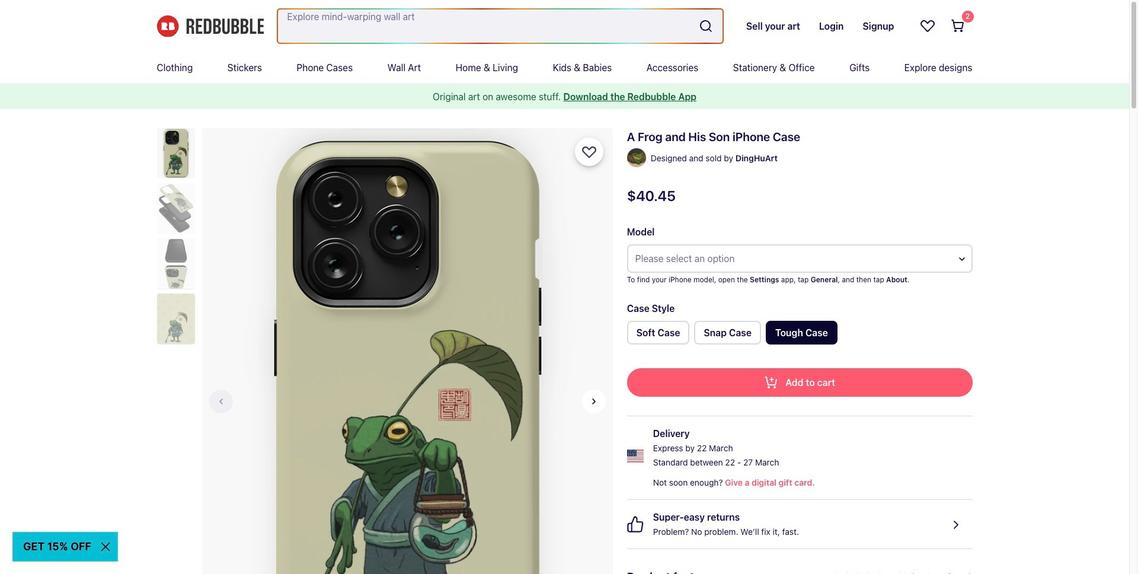 Task type: describe. For each thing, give the bounding box(es) containing it.
case style option group
[[627, 321, 973, 349]]

flag of us image
[[627, 447, 644, 464]]

9 menu item from the left
[[850, 52, 870, 83]]

7 menu item from the left
[[647, 52, 699, 83]]

image 1 of 4 group
[[202, 128, 613, 574]]

4 menu item from the left
[[388, 52, 421, 83]]

3 menu item from the left
[[297, 52, 353, 83]]

1 menu item from the left
[[157, 52, 193, 83]]

Search term search field
[[278, 9, 694, 43]]

10 menu item from the left
[[905, 52, 973, 83]]



Task type: locate. For each thing, give the bounding box(es) containing it.
menu item
[[157, 52, 193, 83], [228, 52, 262, 83], [297, 52, 353, 83], [388, 52, 421, 83], [456, 52, 518, 83], [553, 52, 612, 83], [647, 52, 699, 83], [733, 52, 815, 83], [850, 52, 870, 83], [905, 52, 973, 83]]

8 menu item from the left
[[733, 52, 815, 83]]

None radio
[[627, 321, 690, 345], [766, 321, 838, 345], [627, 321, 690, 345], [766, 321, 838, 345]]

none radio inside case style option group
[[695, 321, 761, 345]]

6 menu item from the left
[[553, 52, 612, 83]]

menu bar
[[157, 52, 973, 83]]

None field
[[278, 9, 723, 43]]

2 menu item from the left
[[228, 52, 262, 83]]

5 menu item from the left
[[456, 52, 518, 83]]

None radio
[[695, 321, 761, 345]]



Task type: vqa. For each thing, say whether or not it's contained in the screenshot.
9th menu item from right
yes



